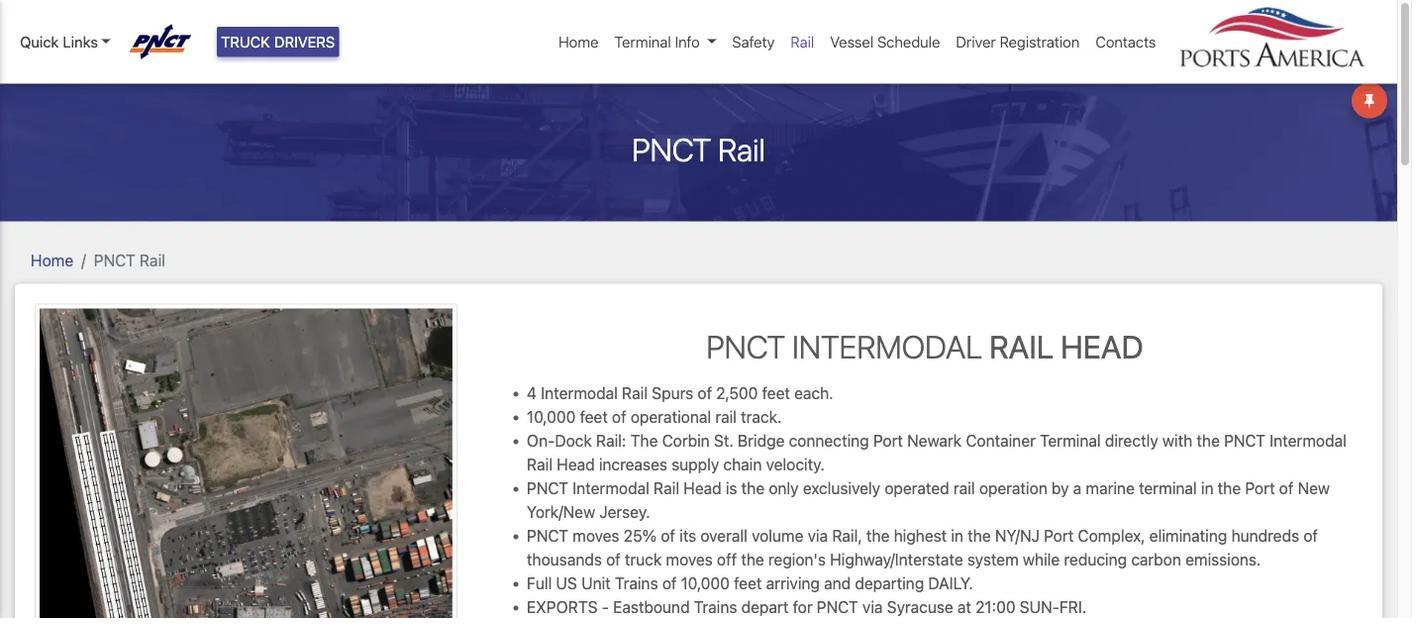 Task type: describe. For each thing, give the bounding box(es) containing it.
syracuse
[[887, 598, 954, 617]]

operated
[[885, 479, 950, 498]]

1 horizontal spatial moves
[[666, 550, 713, 569]]

1 vertical spatial rail
[[954, 479, 976, 498]]

1 vertical spatial pnct rail
[[94, 251, 165, 270]]

the right is
[[742, 479, 765, 498]]

terminal inside 4 intermodal rail spurs of 2,500 feet each. 10,000 feet of operational rail track. on-dock rail:  the corbin st. bridge connecting port newark container terminal directly with the pnct intermodal rail head increases supply chain velocity. pnct intermodal rail head is the only exclusively operated rail operation by a marine terminal in the port of new york/new jersey. pnct moves 25% of its overall volume via rail, the highest in the ny/nj port complex, eliminating hundreds of thousands of truck moves off the region's highway/interstate system while reducing carbon emissions. full us unit trains of 10,000 feet arriving and departing daily. exports - eastbound trains depart for pnct via syracuse at 21:00 sun-fri.
[[1040, 431, 1101, 450]]

operation
[[980, 479, 1048, 498]]

fri.
[[1060, 598, 1087, 617]]

intermodal up each.
[[793, 328, 983, 365]]

contacts link
[[1088, 23, 1165, 61]]

corbin
[[662, 431, 710, 450]]

quick
[[20, 33, 59, 50]]

1 horizontal spatial via
[[863, 598, 883, 617]]

the right with
[[1197, 431, 1221, 450]]

2 horizontal spatial head
[[1061, 328, 1144, 365]]

4 intermodal rail spurs of 2,500 feet each. 10,000 feet of operational rail track. on-dock rail:  the corbin st. bridge connecting port newark container terminal directly with the pnct intermodal rail head increases supply chain velocity. pnct intermodal rail head is the only exclusively operated rail operation by a marine terminal in the port of new york/new jersey. pnct moves 25% of its overall volume via rail, the highest in the ny/nj port complex, eliminating hundreds of thousands of truck moves off the region's highway/interstate system while reducing carbon emissions. full us unit trains of 10,000 feet arriving and departing daily. exports - eastbound trains depart for pnct via syracuse at 21:00 sun-fri.
[[527, 384, 1347, 617]]

registration
[[1000, 33, 1080, 50]]

rail,
[[833, 527, 863, 545]]

4
[[527, 384, 537, 403]]

track.
[[741, 408, 782, 427]]

truck drivers
[[221, 33, 335, 50]]

1 horizontal spatial head
[[684, 479, 722, 498]]

york/new
[[527, 503, 596, 522]]

-
[[602, 598, 609, 617]]

0 horizontal spatial head
[[557, 455, 595, 474]]

supply
[[672, 455, 720, 474]]

truck drivers link
[[217, 27, 339, 57]]

is
[[726, 479, 738, 498]]

0 vertical spatial trains
[[615, 574, 658, 593]]

0 horizontal spatial home link
[[31, 251, 73, 270]]

links
[[63, 33, 98, 50]]

system
[[968, 550, 1019, 569]]

rail:
[[596, 431, 627, 450]]

overall
[[701, 527, 748, 545]]

the up 'highway/interstate'
[[867, 527, 890, 545]]

region's
[[769, 550, 826, 569]]

daily.
[[929, 574, 974, 593]]

pnct intermodal rail head
[[707, 328, 1144, 365]]

contacts
[[1096, 33, 1157, 50]]

drivers
[[274, 33, 335, 50]]

us
[[556, 574, 578, 593]]

ny/nj
[[996, 527, 1040, 545]]

vessel schedule link
[[823, 23, 949, 61]]

safety
[[733, 33, 775, 50]]

terminal info
[[615, 33, 700, 50]]

velocity.
[[766, 455, 825, 474]]

exports
[[527, 598, 598, 617]]

safety link
[[725, 23, 783, 61]]

of up eastbound
[[663, 574, 677, 593]]

terminal info link
[[607, 23, 725, 61]]

marine
[[1086, 479, 1135, 498]]

hundreds
[[1232, 527, 1300, 545]]

info
[[675, 33, 700, 50]]

departing
[[855, 574, 925, 593]]

of left new
[[1280, 479, 1294, 498]]

with
[[1163, 431, 1193, 450]]

and
[[824, 574, 851, 593]]

spurs
[[652, 384, 694, 403]]

on-
[[527, 431, 555, 450]]

exclusively
[[803, 479, 881, 498]]

2,500
[[717, 384, 758, 403]]

intermodal up new
[[1270, 431, 1347, 450]]

rail image
[[35, 304, 458, 618]]

chain
[[724, 455, 762, 474]]

carbon
[[1132, 550, 1182, 569]]

depart
[[742, 598, 789, 617]]

1 vertical spatial feet
[[580, 408, 608, 427]]

newark
[[908, 431, 962, 450]]

driver registration link
[[949, 23, 1088, 61]]

its
[[680, 527, 697, 545]]

the up hundreds
[[1218, 479, 1242, 498]]

new
[[1298, 479, 1331, 498]]

container
[[966, 431, 1036, 450]]



Task type: vqa. For each thing, say whether or not it's contained in the screenshot.
"thousands"
yes



Task type: locate. For each thing, give the bounding box(es) containing it.
1 vertical spatial via
[[863, 598, 883, 617]]

volume
[[752, 527, 804, 545]]

a
[[1074, 479, 1082, 498]]

port up while
[[1044, 527, 1074, 545]]

of right hundreds
[[1304, 527, 1319, 545]]

1 horizontal spatial port
[[1044, 527, 1074, 545]]

25%
[[624, 527, 657, 545]]

head down dock
[[557, 455, 595, 474]]

moves down jersey.
[[573, 527, 620, 545]]

0 horizontal spatial home
[[31, 251, 73, 270]]

truck
[[625, 550, 662, 569]]

arriving
[[766, 574, 820, 593]]

the right off
[[741, 550, 765, 569]]

21:00
[[976, 598, 1016, 617]]

1 horizontal spatial trains
[[694, 598, 738, 617]]

0 vertical spatial rail
[[716, 408, 737, 427]]

port up hundreds
[[1246, 479, 1276, 498]]

0 vertical spatial terminal
[[615, 33, 671, 50]]

0 vertical spatial home
[[559, 33, 599, 50]]

of up rail:
[[612, 408, 627, 427]]

terminal up a
[[1040, 431, 1101, 450]]

vessel schedule
[[831, 33, 941, 50]]

0 horizontal spatial moves
[[573, 527, 620, 545]]

head up directly
[[1061, 328, 1144, 365]]

10,000 up on-
[[527, 408, 576, 427]]

connecting
[[789, 431, 870, 450]]

driver registration
[[957, 33, 1080, 50]]

2 vertical spatial feet
[[734, 574, 762, 593]]

feet up depart
[[734, 574, 762, 593]]

the up system
[[968, 527, 991, 545]]

10,000
[[527, 408, 576, 427], [681, 574, 730, 593]]

1 horizontal spatial 10,000
[[681, 574, 730, 593]]

reducing
[[1065, 550, 1128, 569]]

off
[[717, 550, 737, 569]]

emissions.
[[1186, 550, 1262, 569]]

1 horizontal spatial terminal
[[1040, 431, 1101, 450]]

1 vertical spatial 10,000
[[681, 574, 730, 593]]

for
[[793, 598, 813, 617]]

0 vertical spatial home link
[[551, 23, 607, 61]]

complex,
[[1078, 527, 1146, 545]]

0 vertical spatial head
[[1061, 328, 1144, 365]]

0 horizontal spatial in
[[952, 527, 964, 545]]

0 vertical spatial via
[[808, 527, 828, 545]]

intermodal right 4
[[541, 384, 618, 403]]

terminal
[[1139, 479, 1198, 498]]

schedule
[[878, 33, 941, 50]]

2 horizontal spatial port
[[1246, 479, 1276, 498]]

via
[[808, 527, 828, 545], [863, 598, 883, 617]]

sun-
[[1020, 598, 1060, 617]]

1 horizontal spatial pnct rail
[[632, 130, 766, 168]]

1 vertical spatial trains
[[694, 598, 738, 617]]

the
[[631, 431, 658, 450]]

via left rail,
[[808, 527, 828, 545]]

home
[[559, 33, 599, 50], [31, 251, 73, 270]]

1 vertical spatial home link
[[31, 251, 73, 270]]

rail
[[791, 33, 815, 50], [718, 130, 766, 168], [140, 251, 165, 270], [990, 328, 1054, 365], [622, 384, 648, 403], [527, 455, 553, 474], [654, 479, 680, 498]]

feet up rail:
[[580, 408, 608, 427]]

0 horizontal spatial via
[[808, 527, 828, 545]]

feet
[[763, 384, 791, 403], [580, 408, 608, 427], [734, 574, 762, 593]]

quick links link
[[20, 31, 111, 53]]

truck
[[221, 33, 270, 50]]

1 horizontal spatial in
[[1202, 479, 1214, 498]]

only
[[769, 479, 799, 498]]

of up unit
[[606, 550, 621, 569]]

dock
[[555, 431, 592, 450]]

at
[[958, 598, 972, 617]]

1 vertical spatial moves
[[666, 550, 713, 569]]

operational
[[631, 408, 711, 427]]

0 horizontal spatial rail
[[716, 408, 737, 427]]

0 vertical spatial pnct rail
[[632, 130, 766, 168]]

unit
[[582, 574, 611, 593]]

1 vertical spatial home
[[31, 251, 73, 270]]

rail right operated
[[954, 479, 976, 498]]

while
[[1023, 550, 1060, 569]]

highest
[[894, 527, 947, 545]]

1 horizontal spatial rail
[[954, 479, 976, 498]]

0 vertical spatial feet
[[763, 384, 791, 403]]

trains down off
[[694, 598, 738, 617]]

1 vertical spatial terminal
[[1040, 431, 1101, 450]]

thousands
[[527, 550, 602, 569]]

moves down its
[[666, 550, 713, 569]]

moves
[[573, 527, 620, 545], [666, 550, 713, 569]]

st.
[[714, 431, 734, 450]]

each.
[[795, 384, 834, 403]]

of left its
[[661, 527, 676, 545]]

0 vertical spatial in
[[1202, 479, 1214, 498]]

eastbound
[[613, 598, 690, 617]]

vessel
[[831, 33, 874, 50]]

highway/interstate
[[830, 550, 964, 569]]

port left newark
[[874, 431, 904, 450]]

0 horizontal spatial port
[[874, 431, 904, 450]]

feet up track.
[[763, 384, 791, 403]]

10,000 down off
[[681, 574, 730, 593]]

0 vertical spatial port
[[874, 431, 904, 450]]

quick links
[[20, 33, 98, 50]]

2 vertical spatial head
[[684, 479, 722, 498]]

2 vertical spatial port
[[1044, 527, 1074, 545]]

intermodal up jersey.
[[573, 479, 650, 498]]

in right highest
[[952, 527, 964, 545]]

1 horizontal spatial home link
[[551, 23, 607, 61]]

trains
[[615, 574, 658, 593], [694, 598, 738, 617]]

0 horizontal spatial 10,000
[[527, 408, 576, 427]]

of right spurs
[[698, 384, 712, 403]]

of
[[698, 384, 712, 403], [612, 408, 627, 427], [1280, 479, 1294, 498], [661, 527, 676, 545], [1304, 527, 1319, 545], [606, 550, 621, 569], [663, 574, 677, 593]]

rail up 'st.'
[[716, 408, 737, 427]]

1 horizontal spatial home
[[559, 33, 599, 50]]

rail link
[[783, 23, 823, 61]]

head
[[1061, 328, 1144, 365], [557, 455, 595, 474], [684, 479, 722, 498]]

trains down truck
[[615, 574, 658, 593]]

via down departing
[[863, 598, 883, 617]]

full
[[527, 574, 552, 593]]

pnct
[[632, 130, 712, 168], [94, 251, 135, 270], [707, 328, 786, 365], [1225, 431, 1266, 450], [527, 479, 569, 498], [527, 527, 569, 545], [817, 598, 859, 617]]

1 vertical spatial head
[[557, 455, 595, 474]]

directly
[[1106, 431, 1159, 450]]

1 vertical spatial in
[[952, 527, 964, 545]]

1 vertical spatial port
[[1246, 479, 1276, 498]]

the
[[1197, 431, 1221, 450], [742, 479, 765, 498], [1218, 479, 1242, 498], [867, 527, 890, 545], [968, 527, 991, 545], [741, 550, 765, 569]]

bridge
[[738, 431, 785, 450]]

0 horizontal spatial terminal
[[615, 33, 671, 50]]

eliminating
[[1150, 527, 1228, 545]]

driver
[[957, 33, 996, 50]]

head down supply
[[684, 479, 722, 498]]

terminal left info
[[615, 33, 671, 50]]

in right terminal
[[1202, 479, 1214, 498]]

0 horizontal spatial pnct rail
[[94, 251, 165, 270]]

0 horizontal spatial trains
[[615, 574, 658, 593]]

jersey.
[[600, 503, 650, 522]]

increases
[[599, 455, 668, 474]]

by
[[1052, 479, 1070, 498]]

home link
[[551, 23, 607, 61], [31, 251, 73, 270]]

0 vertical spatial 10,000
[[527, 408, 576, 427]]

intermodal
[[793, 328, 983, 365], [541, 384, 618, 403], [1270, 431, 1347, 450], [573, 479, 650, 498]]

0 vertical spatial moves
[[573, 527, 620, 545]]

in
[[1202, 479, 1214, 498], [952, 527, 964, 545]]

rail
[[716, 408, 737, 427], [954, 479, 976, 498]]



